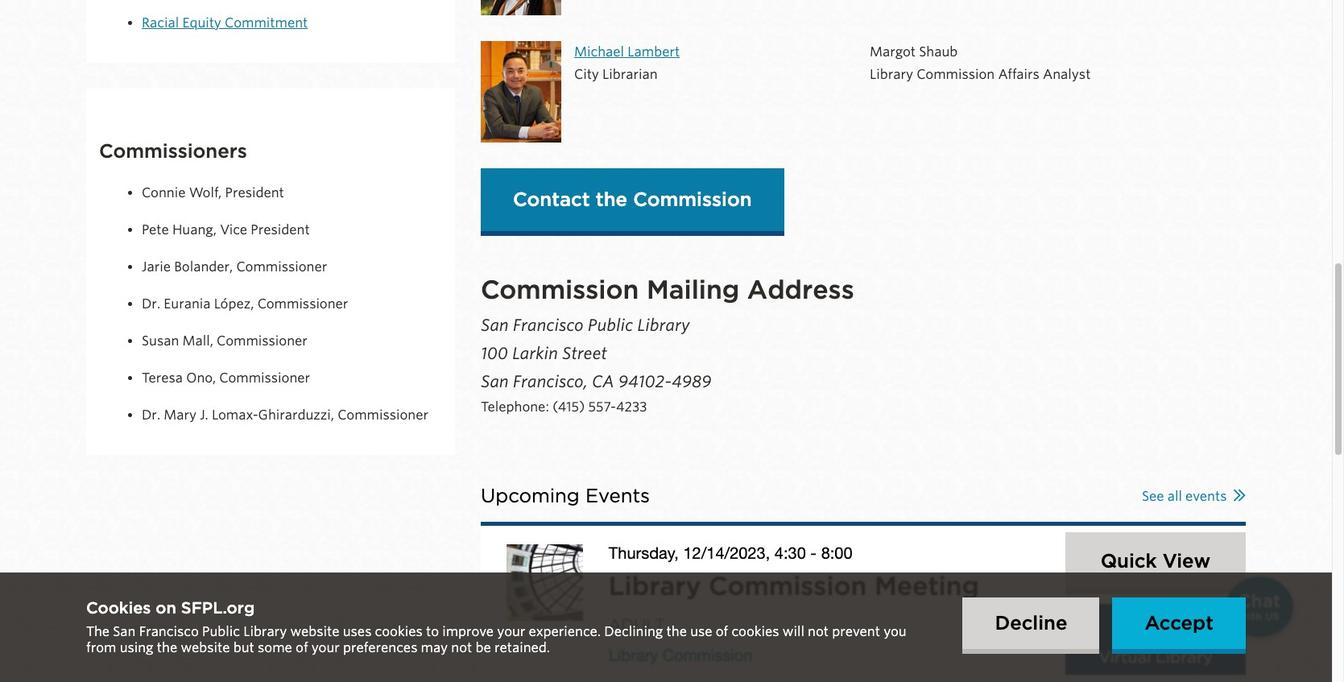 Task type: vqa. For each thing, say whether or not it's contained in the screenshot.
DAYS
no



Task type: locate. For each thing, give the bounding box(es) containing it.
commission inside margot shaub library commission affairs analyst
[[917, 67, 995, 83]]

connie
[[142, 185, 186, 200]]

1 vertical spatial public
[[202, 624, 240, 639]]

preferences
[[343, 640, 418, 656]]

san francisco, ca 94102-4989 telephone: (415) 557-4233
[[481, 372, 711, 415]]

0 vertical spatial not
[[808, 624, 829, 639]]

0 horizontal spatial francisco
[[139, 624, 199, 639]]

president up vice
[[225, 185, 284, 200]]

2 horizontal spatial the
[[666, 624, 687, 639]]

francisco down on at the left bottom
[[139, 624, 199, 639]]

san for san francisco public library
[[481, 316, 509, 335]]

thursday,
[[609, 544, 679, 562]]

of
[[716, 624, 728, 639], [296, 640, 308, 656]]

commissioner
[[236, 259, 327, 274], [257, 296, 348, 311], [217, 333, 307, 348], [219, 370, 310, 386], [338, 407, 428, 423]]

san up using
[[113, 624, 136, 639]]

library down margot
[[870, 67, 913, 83]]

cookies
[[375, 624, 423, 639], [732, 624, 779, 639]]

2707.jpeg image
[[507, 545, 583, 621]]

public up street
[[588, 316, 633, 335]]

0 vertical spatial dr.
[[142, 296, 160, 311]]

0 vertical spatial website
[[290, 624, 339, 639]]

0 horizontal spatial the
[[157, 640, 177, 656]]

library down the accept
[[1156, 648, 1213, 667]]

1 vertical spatial the
[[666, 624, 687, 639]]

0 horizontal spatial cookies
[[375, 624, 423, 639]]

main
[[1137, 612, 1174, 632]]

library down thursday,
[[609, 570, 701, 602]]

not
[[808, 624, 829, 639], [451, 640, 472, 656]]

100
[[481, 344, 508, 363]]

analyst
[[1043, 67, 1091, 83]]

your right some
[[311, 640, 340, 656]]

using
[[120, 640, 154, 656]]

the up library commission
[[666, 624, 687, 639]]

dr. left eurania
[[142, 296, 160, 311]]

cookies up preferences
[[375, 624, 423, 639]]

1 dr. from the top
[[142, 296, 160, 311]]

94102-
[[618, 372, 672, 392]]

lambert
[[628, 45, 680, 60]]

accept
[[1145, 611, 1214, 635]]

meeting
[[875, 570, 979, 602]]

san down 100
[[481, 372, 509, 392]]

(415)
[[552, 400, 585, 415]]

0 horizontal spatial website
[[181, 640, 230, 656]]

dr. left mary
[[142, 407, 160, 423]]

francisco
[[513, 316, 584, 335], [139, 624, 199, 639]]

alert dialog containing decline
[[0, 573, 1332, 682]]

san francisco public library
[[481, 316, 690, 335]]

virtual library link
[[1066, 640, 1246, 675]]

san
[[481, 316, 509, 335], [481, 372, 509, 392], [113, 624, 136, 639]]

quick view link
[[1066, 533, 1246, 590]]

2 dr. from the top
[[142, 407, 160, 423]]

michael lambert link
[[481, 41, 680, 142]]

contact
[[513, 188, 590, 211]]

cookies on sfpl.org document
[[86, 598, 937, 656]]

vice
[[220, 222, 247, 237]]

connie wolf, president
[[142, 185, 284, 200]]

of right some
[[296, 640, 308, 656]]

1 vertical spatial san
[[481, 372, 509, 392]]

decline
[[995, 611, 1068, 635]]

the
[[596, 188, 627, 211], [666, 624, 687, 639], [157, 640, 177, 656]]

alert dialog
[[0, 573, 1332, 682]]

president right vice
[[251, 222, 310, 237]]

website left "but"
[[181, 640, 230, 656]]

library inside margot shaub library commission affairs analyst
[[870, 67, 913, 83]]

0 horizontal spatial not
[[451, 640, 472, 656]]

francisco,
[[513, 372, 588, 392]]

dr. eurania lópez, commissioner
[[142, 296, 348, 311]]

upcoming events
[[481, 484, 650, 508]]

your up retained.
[[497, 624, 525, 639]]

1 horizontal spatial francisco
[[513, 316, 584, 335]]

the right using
[[157, 640, 177, 656]]

1 horizontal spatial cookies
[[732, 624, 779, 639]]

0 vertical spatial your
[[497, 624, 525, 639]]

public down "sfpl.org"
[[202, 624, 240, 639]]

us
[[1265, 610, 1280, 623]]

of right use
[[716, 624, 728, 639]]

retained.
[[494, 640, 550, 656]]

dr. mary j. lomax-ghirarduzzi, commissioner
[[142, 407, 428, 423]]

accept button
[[1113, 598, 1246, 649]]

commissioners
[[99, 139, 247, 163]]

mall,
[[182, 333, 213, 348]]

2 vertical spatial san
[[113, 624, 136, 639]]

racial
[[142, 15, 179, 31]]

virtual library
[[1099, 648, 1213, 667]]

see
[[1142, 489, 1164, 504]]

affairs
[[998, 67, 1040, 83]]

shaub
[[919, 45, 958, 60]]

commissioner for teresa ono, commissioner
[[219, 370, 310, 386]]

view
[[1163, 549, 1211, 573]]

library inside thursday, 12/14/2023, 4:30 - 8:00 library commission meeting
[[609, 570, 701, 602]]

0 horizontal spatial public
[[202, 624, 240, 639]]

on
[[156, 598, 176, 618]]

be
[[476, 640, 491, 656]]

may
[[421, 640, 448, 656]]

4233
[[616, 400, 647, 415]]

cookies left will
[[732, 624, 779, 639]]

commission
[[917, 67, 995, 83], [633, 188, 752, 211], [481, 274, 639, 305], [709, 570, 867, 602], [663, 646, 753, 664]]

library down declining
[[609, 646, 658, 664]]

francisco up 100 larkin street
[[513, 316, 584, 335]]

-
[[810, 544, 817, 562]]

public
[[588, 316, 633, 335], [202, 624, 240, 639]]

the right contact
[[596, 188, 627, 211]]

library up some
[[243, 624, 287, 639]]

0 vertical spatial san
[[481, 316, 509, 335]]

4989
[[672, 372, 711, 392]]

1 horizontal spatial website
[[290, 624, 339, 639]]

commissioner for susan mall, commissioner
[[217, 333, 307, 348]]

ono,
[[186, 370, 216, 386]]

mailing
[[647, 274, 740, 305]]

0 vertical spatial public
[[588, 316, 633, 335]]

website left uses
[[290, 624, 339, 639]]

dr. for dr. mary j. lomax-ghirarduzzi, commissioner
[[142, 407, 160, 423]]

some
[[258, 640, 292, 656]]

dr.
[[142, 296, 160, 311], [142, 407, 160, 423]]

san for san francisco, ca 94102-4989 telephone: (415) 557-4233
[[481, 372, 509, 392]]

library
[[870, 67, 913, 83], [637, 316, 690, 335], [609, 570, 701, 602], [243, 624, 287, 639], [609, 646, 658, 664], [1156, 648, 1213, 667]]

1 horizontal spatial of
[[716, 624, 728, 639]]

but
[[233, 640, 254, 656]]

1 vertical spatial your
[[311, 640, 340, 656]]

san up 100
[[481, 316, 509, 335]]

not down improve
[[451, 640, 472, 656]]

declining
[[604, 624, 663, 639]]

lópez,
[[214, 296, 254, 311]]

prevent
[[832, 624, 880, 639]]

2 cookies from the left
[[732, 624, 779, 639]]

not right will
[[808, 624, 829, 639]]

events
[[585, 484, 650, 508]]

0 horizontal spatial of
[[296, 640, 308, 656]]

san inside san francisco, ca 94102-4989 telephone: (415) 557-4233
[[481, 372, 509, 392]]

1 vertical spatial dr.
[[142, 407, 160, 423]]

1 horizontal spatial the
[[596, 188, 627, 211]]

1 vertical spatial francisco
[[139, 624, 199, 639]]



Task type: describe. For each thing, give the bounding box(es) containing it.
chat
[[1238, 590, 1281, 611]]

cookies on sfpl.org the san francisco public library website uses cookies to improve your experience. declining the use of cookies will not prevent you from using the website but some of your preferences may not be retained.
[[86, 598, 907, 656]]

library commission
[[609, 646, 753, 664]]

contact the commission link
[[481, 168, 784, 231]]

decline button
[[963, 598, 1100, 649]]

address
[[747, 274, 854, 305]]

0 horizontal spatial your
[[311, 640, 340, 656]]

jarie bolander, commissioner
[[142, 259, 327, 274]]

sfpl.org
[[181, 598, 255, 618]]

commission mailing address
[[481, 274, 854, 305]]

commitment
[[225, 15, 308, 31]]

wolf,
[[189, 185, 222, 200]]

2 vertical spatial the
[[157, 640, 177, 656]]

jarie
[[142, 259, 171, 274]]

eurania
[[164, 296, 211, 311]]

margot
[[870, 45, 916, 60]]

quick
[[1101, 549, 1157, 573]]

telephone:
[[481, 400, 549, 415]]

ghirarduzzi,
[[258, 407, 334, 423]]

racial equity commitment link
[[142, 15, 308, 31]]

lomax-
[[212, 407, 258, 423]]

0 vertical spatial of
[[716, 624, 728, 639]]

bolander,
[[174, 259, 233, 274]]

city librarian
[[574, 67, 658, 83]]

ca
[[592, 372, 614, 392]]

teresa ono, commissioner
[[142, 370, 310, 386]]

1 vertical spatial website
[[181, 640, 230, 656]]

mary
[[164, 407, 197, 423]]

j.
[[200, 407, 208, 423]]

12/14/2023,
[[683, 544, 770, 562]]

public inside cookies on sfpl.org the san francisco public library website uses cookies to improve your experience. declining the use of cookies will not prevent you from using the website but some of your preferences may not be retained.
[[202, 624, 240, 639]]

100 larkin street
[[481, 344, 607, 363]]

cookies
[[86, 598, 151, 618]]

street
[[562, 344, 607, 363]]

1 vertical spatial of
[[296, 640, 308, 656]]

1 cookies from the left
[[375, 624, 423, 639]]

uses
[[343, 624, 372, 639]]

teresa
[[142, 370, 183, 386]]

margot shaub library commission affairs analyst
[[870, 45, 1091, 83]]

michael
[[574, 45, 624, 60]]

the
[[86, 624, 110, 639]]

0 vertical spatial francisco
[[513, 316, 584, 335]]

0 vertical spatial the
[[596, 188, 627, 211]]

city
[[574, 67, 599, 83]]

to
[[426, 624, 439, 639]]

library down commission mailing address
[[637, 316, 690, 335]]

virtual
[[1099, 648, 1151, 667]]

0 vertical spatial president
[[225, 185, 284, 200]]

san inside cookies on sfpl.org the san francisco public library website uses cookies to improve your experience. declining the use of cookies will not prevent you from using the website but some of your preferences may not be retained.
[[113, 624, 136, 639]]

thursday, 12/14/2023, 4:30 - 8:00 library commission meeting
[[609, 544, 979, 602]]

michael lambert
[[574, 45, 680, 60]]

1 vertical spatial not
[[451, 640, 472, 656]]

4:30
[[775, 544, 806, 562]]

events
[[1186, 489, 1227, 504]]

chat with us
[[1238, 590, 1281, 623]]

upcoming
[[481, 484, 580, 508]]

dr. for dr. eurania lópez, commissioner
[[142, 296, 160, 311]]

1 horizontal spatial not
[[808, 624, 829, 639]]

commission inside thursday, 12/14/2023, 4:30 - 8:00 library commission meeting
[[709, 570, 867, 602]]

pete
[[142, 222, 169, 237]]

experience.
[[529, 624, 601, 639]]

from
[[86, 640, 116, 656]]

racial equity commitment
[[142, 15, 308, 31]]

8:00
[[821, 544, 853, 562]]

1 horizontal spatial your
[[497, 624, 525, 639]]

adult
[[609, 615, 665, 634]]

library commission meeting link
[[609, 570, 979, 602]]

pete huang, vice president
[[142, 222, 310, 237]]

library inside cookies on sfpl.org the san francisco public library website uses cookies to improve your experience. declining the use of cookies will not prevent you from using the website but some of your preferences may not be retained.
[[243, 624, 287, 639]]

huang,
[[172, 222, 217, 237]]

susan
[[142, 333, 179, 348]]

library commission link
[[609, 646, 753, 664]]

equity
[[182, 15, 221, 31]]

commissioner for jarie bolander, commissioner
[[236, 259, 327, 274]]

improve
[[442, 624, 494, 639]]

will
[[783, 624, 805, 639]]

library commission meeting article
[[481, 522, 1246, 679]]

see all events
[[1142, 489, 1227, 504]]

1 horizontal spatial public
[[588, 316, 633, 335]]

all
[[1168, 489, 1182, 504]]

adult link
[[609, 615, 665, 634]]

contact the commission
[[513, 188, 752, 211]]

larkin
[[512, 344, 558, 363]]

francisco inside cookies on sfpl.org the san francisco public library website uses cookies to improve your experience. declining the use of cookies will not prevent you from using the website but some of your preferences may not be retained.
[[139, 624, 199, 639]]

main link
[[1066, 604, 1246, 640]]

1 vertical spatial president
[[251, 222, 310, 237]]

librarian
[[602, 67, 658, 83]]



